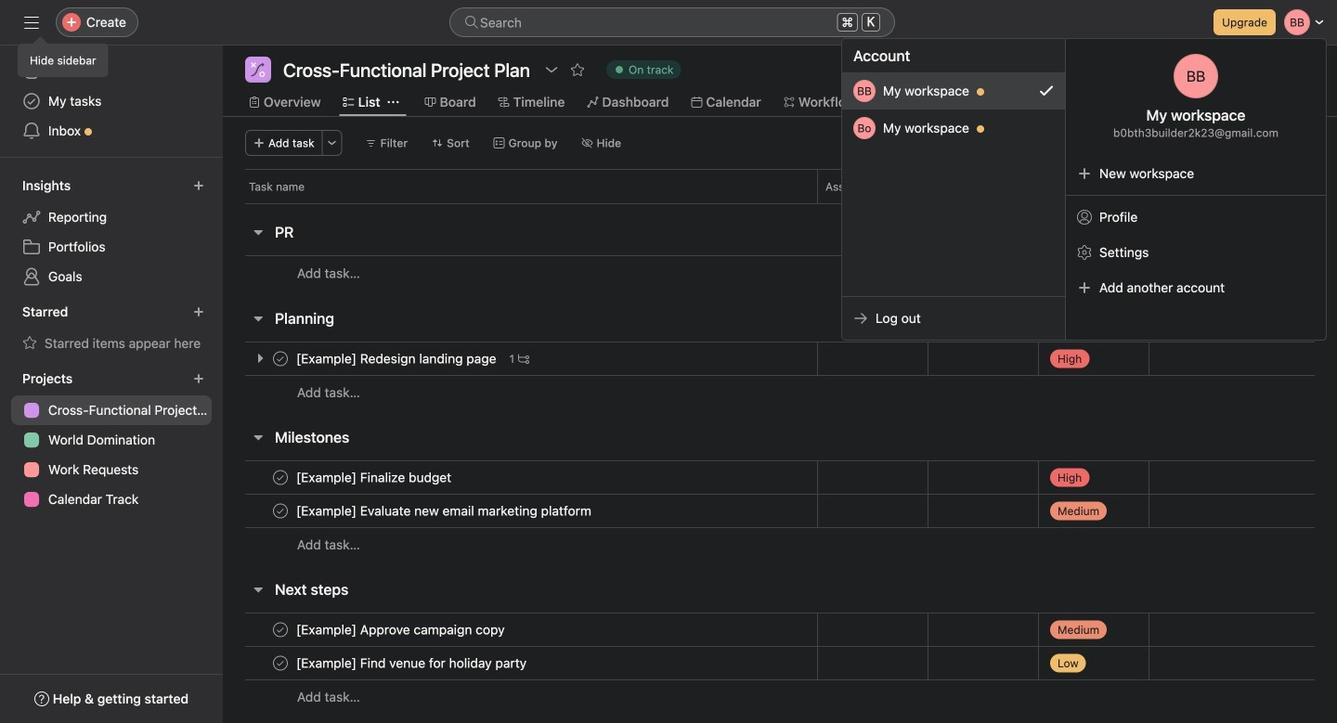 Task type: locate. For each thing, give the bounding box(es) containing it.
2 task name text field from the top
[[293, 621, 510, 639]]

1 vertical spatial collapse task list for this group image
[[251, 582, 266, 597]]

2 vertical spatial mark complete image
[[269, 652, 292, 675]]

add to starred image
[[570, 62, 585, 77]]

1 vertical spatial collapse task list for this group image
[[251, 311, 266, 326]]

starred element
[[0, 295, 223, 362]]

[example] finalize budget cell
[[223, 461, 817, 495]]

collapse task list for this group image
[[251, 430, 266, 445], [251, 582, 266, 597]]

3 task name text field from the top
[[293, 654, 532, 673]]

collapse task list for this group image
[[251, 225, 266, 240], [251, 311, 266, 326]]

2 collapse task list for this group image from the top
[[251, 582, 266, 597]]

2 mark complete image from the top
[[269, 467, 292, 489]]

0 vertical spatial mark complete image
[[269, 348, 292, 370]]

mark complete image inside [example] find venue for holiday party cell
[[269, 652, 292, 675]]

1 collapse task list for this group image from the top
[[251, 430, 266, 445]]

None text field
[[279, 57, 535, 83]]

mark complete checkbox inside [example] approve campaign copy cell
[[269, 619, 292, 641]]

header planning tree grid
[[223, 342, 1337, 410]]

2 vertical spatial task name text field
[[293, 654, 532, 673]]

mark complete image inside [example] approve campaign copy cell
[[269, 619, 292, 641]]

0 vertical spatial collapse task list for this group image
[[251, 225, 266, 240]]

3 mark complete image from the top
[[269, 652, 292, 675]]

radio item
[[842, 72, 1065, 110]]

Task name text field
[[293, 350, 502, 368], [293, 621, 510, 639]]

mark complete checkbox inside [example] finalize budget cell
[[269, 467, 292, 489]]

0 vertical spatial mark complete image
[[269, 500, 292, 522]]

1 vertical spatial mark complete image
[[269, 467, 292, 489]]

insights element
[[0, 169, 223, 295]]

mark complete checkbox inside [example] evaluate new email marketing platform cell
[[269, 500, 292, 522]]

0 vertical spatial task name text field
[[293, 468, 457, 487]]

1 task name text field from the top
[[293, 468, 457, 487]]

1 mark complete checkbox from the top
[[269, 348, 292, 370]]

mark complete image
[[269, 348, 292, 370], [269, 467, 292, 489]]

None field
[[449, 7, 895, 37]]

Mark complete checkbox
[[269, 348, 292, 370], [269, 467, 292, 489], [269, 500, 292, 522], [269, 619, 292, 641]]

0 vertical spatial collapse task list for this group image
[[251, 430, 266, 445]]

mark complete checkbox for task name text box within the [example] approve campaign copy cell
[[269, 619, 292, 641]]

Mark complete checkbox
[[269, 652, 292, 675]]

menu
[[842, 39, 1326, 340]]

1 vertical spatial mark complete image
[[269, 619, 292, 641]]

2 collapse task list for this group image from the top
[[251, 311, 266, 326]]

tooltip
[[19, 39, 107, 76]]

1 task name text field from the top
[[293, 350, 502, 368]]

3 mark complete checkbox from the top
[[269, 500, 292, 522]]

task name text field inside [example] evaluate new email marketing platform cell
[[293, 502, 597, 520]]

[example] evaluate new email marketing platform cell
[[223, 494, 817, 528]]

2 mark complete image from the top
[[269, 619, 292, 641]]

1 vertical spatial task name text field
[[293, 621, 510, 639]]

mark complete image inside [example] evaluate new email marketing platform cell
[[269, 500, 292, 522]]

mark complete image
[[269, 500, 292, 522], [269, 619, 292, 641], [269, 652, 292, 675]]

Task name text field
[[293, 468, 457, 487], [293, 502, 597, 520], [293, 654, 532, 673]]

2 mark complete checkbox from the top
[[269, 467, 292, 489]]

0 vertical spatial task name text field
[[293, 350, 502, 368]]

1 vertical spatial task name text field
[[293, 502, 597, 520]]

4 mark complete checkbox from the top
[[269, 619, 292, 641]]

mark complete checkbox for task name text field within [example] evaluate new email marketing platform cell
[[269, 500, 292, 522]]

row
[[223, 169, 1337, 203], [245, 202, 1315, 204], [223, 255, 1337, 291], [223, 342, 1337, 376], [223, 375, 1337, 410], [223, 461, 1337, 495], [223, 494, 1337, 528], [223, 527, 1337, 562], [223, 613, 1337, 647], [223, 646, 1337, 681], [223, 680, 1337, 714]]

header next steps tree grid
[[223, 613, 1337, 714]]

mark complete checkbox inside the [example] redesign landing page cell
[[269, 348, 292, 370]]

1 mark complete image from the top
[[269, 500, 292, 522]]

task name text field inside [example] find venue for holiday party cell
[[293, 654, 532, 673]]

task name text field inside [example] approve campaign copy cell
[[293, 621, 510, 639]]

line_and_symbols image
[[251, 62, 266, 77]]

1 mark complete image from the top
[[269, 348, 292, 370]]

2 task name text field from the top
[[293, 502, 597, 520]]



Task type: vqa. For each thing, say whether or not it's contained in the screenshot.
bottommost Mark complete image
yes



Task type: describe. For each thing, give the bounding box(es) containing it.
mark complete image inside [example] finalize budget cell
[[269, 467, 292, 489]]

task name text field inside [example] finalize budget cell
[[293, 468, 457, 487]]

Search tasks, projects, and more text field
[[449, 7, 895, 37]]

collapse task list for this group image for mark complete checkbox in [example] approve campaign copy cell
[[251, 582, 266, 597]]

mark complete checkbox for task name text field in the [example] finalize budget cell
[[269, 467, 292, 489]]

mark complete image for task name text box within the [example] approve campaign copy cell
[[269, 619, 292, 641]]

task name text field for header milestones tree grid
[[293, 502, 597, 520]]

hide sidebar image
[[24, 15, 39, 30]]

[example] redesign landing page cell
[[223, 342, 817, 376]]

task name text field inside the [example] redesign landing page cell
[[293, 350, 502, 368]]

new project or portfolio image
[[193, 373, 204, 384]]

expand subtask list for the task [example] redesign landing page image
[[253, 351, 267, 366]]

1 collapse task list for this group image from the top
[[251, 225, 266, 240]]

mark complete image for task name text field within [example] evaluate new email marketing platform cell
[[269, 500, 292, 522]]

mark complete image for task name text field within the [example] find venue for holiday party cell
[[269, 652, 292, 675]]

task name text field for header next steps tree grid
[[293, 654, 532, 673]]

projects element
[[0, 362, 223, 518]]

[example] approve campaign copy cell
[[223, 613, 817, 647]]

collapse task list for this group image for mark complete checkbox in the [example] finalize budget cell
[[251, 430, 266, 445]]

new insights image
[[193, 180, 204, 191]]

[example] find venue for holiday party cell
[[223, 646, 817, 681]]

add items to starred image
[[193, 306, 204, 318]]

global element
[[0, 46, 223, 157]]

1 subtask image
[[518, 353, 529, 364]]

show options image
[[544, 62, 559, 77]]

tab actions image
[[388, 97, 399, 108]]

more actions image
[[327, 137, 338, 149]]

manage project members image
[[1065, 59, 1087, 81]]

header milestones tree grid
[[223, 461, 1337, 562]]



